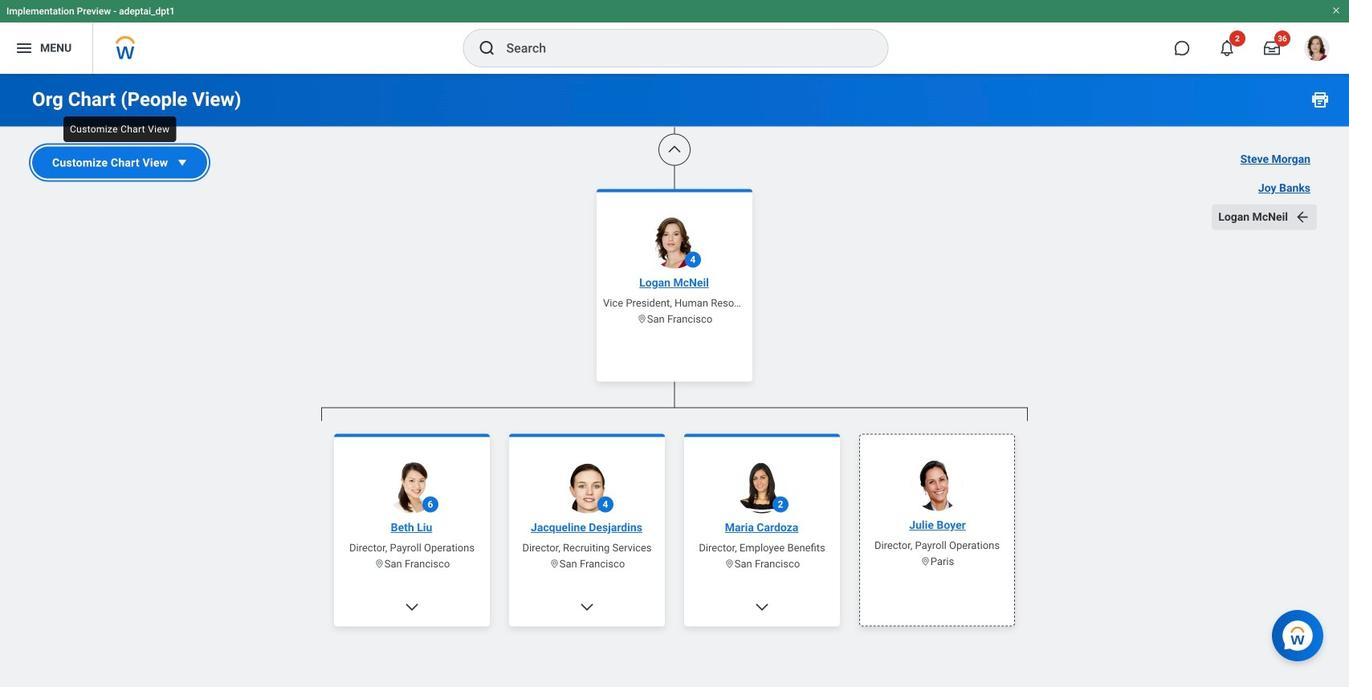 Task type: vqa. For each thing, say whether or not it's contained in the screenshot.
related actions image
no



Task type: describe. For each thing, give the bounding box(es) containing it.
Search Workday  search field
[[507, 31, 855, 66]]

location image for third "chevron down" icon from right
[[374, 559, 385, 570]]

location image for 1st "chevron down" icon from the right
[[724, 559, 735, 570]]

3 chevron down image from the left
[[754, 600, 770, 616]]

arrow left image
[[1295, 209, 1311, 225]]



Task type: locate. For each thing, give the bounding box(es) containing it.
print org chart image
[[1311, 90, 1330, 109]]

location image
[[637, 314, 647, 325], [921, 557, 931, 567], [374, 559, 385, 570], [549, 559, 560, 570], [724, 559, 735, 570]]

inbox large image
[[1265, 40, 1281, 56]]

chevron up image
[[667, 142, 683, 158]]

justify image
[[14, 39, 34, 58]]

1 chevron down image from the left
[[404, 600, 420, 616]]

logan mcneil, logan mcneil, 4 direct reports element
[[321, 421, 1028, 688]]

1 horizontal spatial chevron down image
[[579, 600, 595, 616]]

chevron down image
[[404, 600, 420, 616], [579, 600, 595, 616], [754, 600, 770, 616]]

2 horizontal spatial chevron down image
[[754, 600, 770, 616]]

banner
[[0, 0, 1350, 74]]

tooltip
[[59, 112, 181, 147]]

main content
[[0, 0, 1350, 688]]

2 chevron down image from the left
[[579, 600, 595, 616]]

location image for second "chevron down" icon from right
[[549, 559, 560, 570]]

profile logan mcneil image
[[1305, 35, 1330, 64]]

search image
[[478, 39, 497, 58]]

caret down image
[[175, 155, 191, 171]]

0 horizontal spatial chevron down image
[[404, 600, 420, 616]]

close environment banner image
[[1332, 6, 1342, 15]]

notifications large image
[[1220, 40, 1236, 56]]



